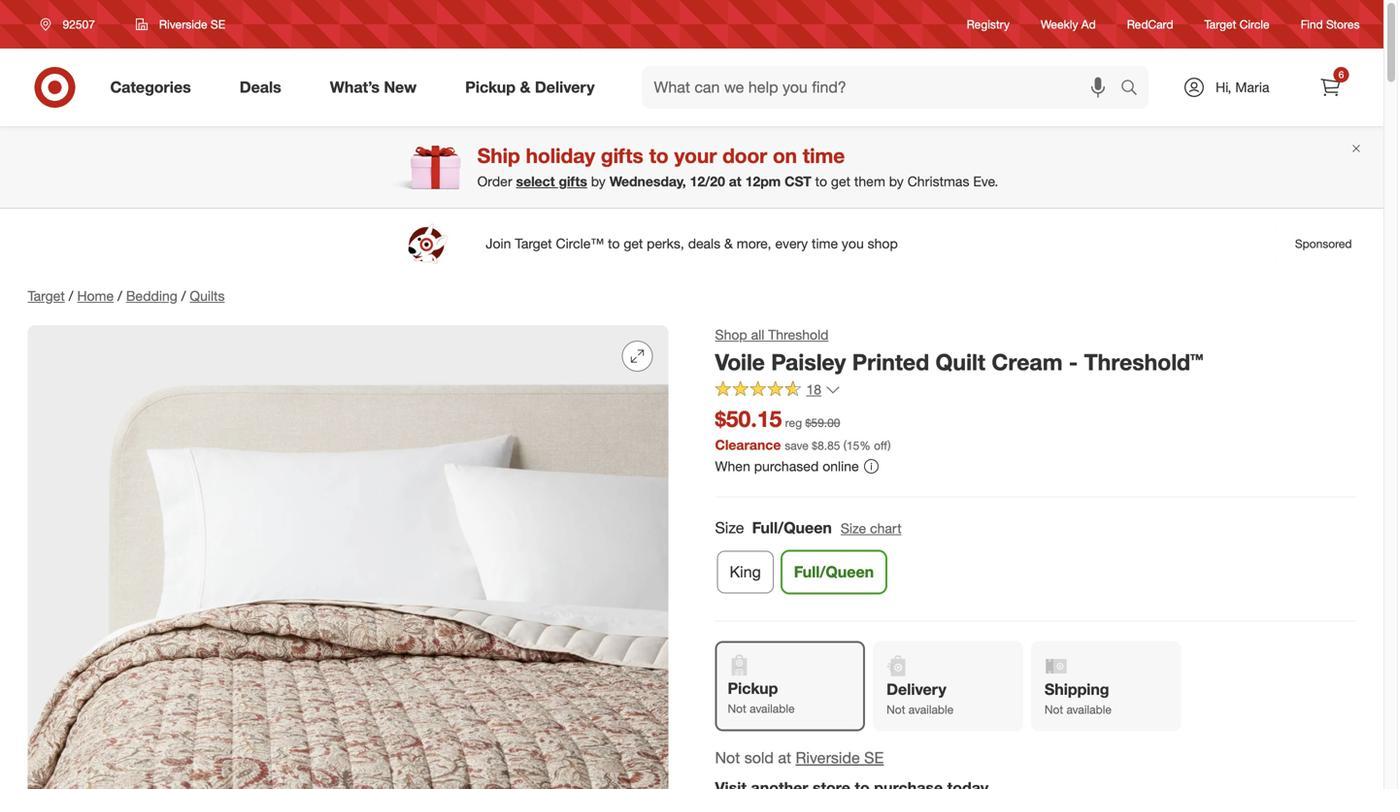 Task type: vqa. For each thing, say whether or not it's contained in the screenshot.
text box
no



Task type: describe. For each thing, give the bounding box(es) containing it.
0 horizontal spatial size
[[715, 519, 744, 537]]

not for shipping
[[1045, 702, 1063, 717]]

6
[[1339, 68, 1344, 81]]

order
[[477, 173, 512, 190]]

not sold at riverside se
[[715, 749, 884, 768]]

weekly
[[1041, 17, 1078, 31]]

group containing size
[[713, 517, 1356, 601]]

king
[[730, 563, 761, 582]]

home link
[[77, 287, 114, 304]]

1 horizontal spatial se
[[864, 749, 884, 768]]

target link
[[28, 287, 65, 304]]

redcard
[[1127, 17, 1174, 31]]

save
[[785, 439, 809, 453]]

pickup for not
[[728, 679, 778, 698]]

off
[[874, 439, 888, 453]]

shipping not available
[[1045, 680, 1112, 717]]

paisley
[[771, 349, 846, 376]]

ad
[[1082, 17, 1096, 31]]

12/20
[[690, 173, 725, 190]]

what's new link
[[313, 66, 441, 109]]

bedding
[[126, 287, 177, 304]]

deals link
[[223, 66, 306, 109]]

shop
[[715, 326, 747, 343]]

pickup & delivery link
[[449, 66, 619, 109]]

categories link
[[94, 66, 215, 109]]

ship
[[477, 143, 520, 168]]

find
[[1301, 17, 1323, 31]]

riverside se button
[[123, 7, 238, 42]]

wednesday,
[[610, 173, 686, 190]]

target circle link
[[1205, 16, 1270, 33]]

1 horizontal spatial riverside
[[796, 749, 860, 768]]

find stores link
[[1301, 16, 1360, 33]]

1 / from the left
[[69, 287, 73, 304]]

categories
[[110, 78, 191, 97]]

what's
[[330, 78, 380, 97]]

search
[[1112, 80, 1159, 99]]

92507 button
[[28, 7, 115, 42]]

0 vertical spatial full/queen
[[752, 519, 832, 537]]

circle
[[1240, 17, 1270, 31]]

king link
[[717, 551, 774, 594]]

not for delivery
[[887, 702, 905, 717]]

available for pickup
[[750, 702, 795, 716]]

christmas
[[908, 173, 970, 190]]

full/queen link
[[782, 551, 887, 594]]

printed
[[852, 349, 929, 376]]

ship holiday gifts to your door on time order select gifts by wednesday, 12/20 at 12pm cst to get them by christmas eve.
[[477, 143, 999, 190]]

reg
[[785, 416, 802, 430]]

quilts
[[190, 287, 225, 304]]

$59.00
[[805, 416, 840, 430]]

size inside size full/queen size chart
[[841, 520, 866, 537]]

voile paisley printed quilt cream - threshold™, 1 of 8 image
[[28, 325, 669, 789]]

bedding link
[[126, 287, 177, 304]]

target for target circle
[[1205, 17, 1237, 31]]

1 vertical spatial to
[[815, 173, 827, 190]]

-
[[1069, 349, 1078, 376]]

$
[[812, 439, 818, 453]]

hi, maria
[[1216, 79, 1270, 96]]

cream
[[992, 349, 1063, 376]]

weekly ad link
[[1041, 16, 1096, 33]]

1 by from the left
[[591, 173, 606, 190]]

0 vertical spatial to
[[649, 143, 669, 168]]

%
[[860, 439, 871, 453]]

quilts link
[[190, 287, 225, 304]]

pickup not available
[[728, 679, 795, 716]]

quilt
[[936, 349, 986, 376]]

size chart button
[[840, 518, 903, 539]]

stores
[[1326, 17, 1360, 31]]

2 by from the left
[[889, 173, 904, 190]]

target for target / home / bedding / quilts
[[28, 287, 65, 304]]

delivery not available
[[887, 680, 954, 717]]

available for shipping
[[1067, 702, 1112, 717]]

3 / from the left
[[181, 287, 186, 304]]

get
[[831, 173, 851, 190]]

full/queen inside full/queen link
[[794, 563, 874, 582]]

(
[[844, 439, 847, 453]]

15
[[847, 439, 860, 453]]



Task type: locate. For each thing, give the bounding box(es) containing it.
1 horizontal spatial /
[[118, 287, 122, 304]]

1 vertical spatial gifts
[[559, 173, 587, 190]]

6 link
[[1309, 66, 1352, 109]]

weekly ad
[[1041, 17, 1096, 31]]

to up "wednesday,"
[[649, 143, 669, 168]]

0 horizontal spatial target
[[28, 287, 65, 304]]

purchased
[[754, 458, 819, 475]]

0 vertical spatial delivery
[[535, 78, 595, 97]]

gifts
[[601, 143, 644, 168], [559, 173, 587, 190]]

voile
[[715, 349, 765, 376]]

all
[[751, 326, 765, 343]]

0 vertical spatial target
[[1205, 17, 1237, 31]]

/ left quilts
[[181, 287, 186, 304]]

clearance
[[715, 437, 781, 454]]

8.85
[[818, 439, 840, 453]]

shipping
[[1045, 680, 1110, 699]]

what's new
[[330, 78, 417, 97]]

18 link
[[715, 380, 841, 403]]

to left get
[[815, 173, 827, 190]]

1 horizontal spatial size
[[841, 520, 866, 537]]

available for delivery
[[909, 702, 954, 717]]

riverside inside dropdown button
[[159, 17, 207, 32]]

0 horizontal spatial /
[[69, 287, 73, 304]]

on
[[773, 143, 797, 168]]

delivery inside delivery not available
[[887, 680, 947, 699]]

eve.
[[973, 173, 999, 190]]

pickup inside pickup not available
[[728, 679, 778, 698]]

2 horizontal spatial available
[[1067, 702, 1112, 717]]

0 horizontal spatial se
[[211, 17, 225, 32]]

1 horizontal spatial to
[[815, 173, 827, 190]]

target left the home
[[28, 287, 65, 304]]

0 horizontal spatial delivery
[[535, 78, 595, 97]]

gifts up "wednesday,"
[[601, 143, 644, 168]]

1 horizontal spatial available
[[909, 702, 954, 717]]

threshold™
[[1084, 349, 1204, 376]]

0 horizontal spatial to
[[649, 143, 669, 168]]

pickup & delivery
[[465, 78, 595, 97]]

12pm
[[745, 173, 781, 190]]

new
[[384, 78, 417, 97]]

0 vertical spatial se
[[211, 17, 225, 32]]

0 horizontal spatial at
[[729, 173, 742, 190]]

deals
[[240, 78, 281, 97]]

pickup for &
[[465, 78, 516, 97]]

/ left the home link
[[69, 287, 73, 304]]

)
[[888, 439, 891, 453]]

1 vertical spatial at
[[778, 749, 791, 768]]

0 horizontal spatial gifts
[[559, 173, 587, 190]]

hi,
[[1216, 79, 1232, 96]]

1 vertical spatial target
[[28, 287, 65, 304]]

delivery
[[535, 78, 595, 97], [887, 680, 947, 699]]

$50.15
[[715, 406, 782, 433]]

riverside se button
[[796, 747, 884, 769]]

find stores
[[1301, 17, 1360, 31]]

not for pickup
[[728, 702, 747, 716]]

holiday
[[526, 143, 595, 168]]

gifts down holiday
[[559, 173, 587, 190]]

available inside pickup not available
[[750, 702, 795, 716]]

redcard link
[[1127, 16, 1174, 33]]

by
[[591, 173, 606, 190], [889, 173, 904, 190]]

size full/queen size chart
[[715, 519, 902, 537]]

target / home / bedding / quilts
[[28, 287, 225, 304]]

&
[[520, 78, 531, 97]]

riverside right sold
[[796, 749, 860, 768]]

92507
[[63, 17, 95, 32]]

by right them
[[889, 173, 904, 190]]

available inside delivery not available
[[909, 702, 954, 717]]

threshold
[[768, 326, 829, 343]]

size left the chart
[[841, 520, 866, 537]]

when
[[715, 458, 750, 475]]

1 vertical spatial full/queen
[[794, 563, 874, 582]]

1 vertical spatial se
[[864, 749, 884, 768]]

target
[[1205, 17, 1237, 31], [28, 287, 65, 304]]

0 vertical spatial at
[[729, 173, 742, 190]]

by down holiday
[[591, 173, 606, 190]]

1 horizontal spatial at
[[778, 749, 791, 768]]

door
[[723, 143, 767, 168]]

pickup
[[465, 78, 516, 97], [728, 679, 778, 698]]

advertisement region
[[12, 220, 1372, 267]]

/ right the home link
[[118, 287, 122, 304]]

shop all threshold voile paisley printed quilt cream - threshold™
[[715, 326, 1204, 376]]

select
[[516, 173, 555, 190]]

group
[[713, 517, 1356, 601]]

cst
[[785, 173, 812, 190]]

target left "circle"
[[1205, 17, 1237, 31]]

pickup left &
[[465, 78, 516, 97]]

size up king at right bottom
[[715, 519, 744, 537]]

$50.15 reg $59.00 clearance save $ 8.85 ( 15 % off )
[[715, 406, 891, 454]]

registry
[[967, 17, 1010, 31]]

se inside dropdown button
[[211, 17, 225, 32]]

target circle
[[1205, 17, 1270, 31]]

full/queen
[[752, 519, 832, 537], [794, 563, 874, 582]]

0 vertical spatial riverside
[[159, 17, 207, 32]]

maria
[[1236, 79, 1270, 96]]

1 horizontal spatial pickup
[[728, 679, 778, 698]]

0 horizontal spatial riverside
[[159, 17, 207, 32]]

them
[[854, 173, 886, 190]]

1 vertical spatial delivery
[[887, 680, 947, 699]]

0 vertical spatial pickup
[[465, 78, 516, 97]]

1 horizontal spatial delivery
[[887, 680, 947, 699]]

not inside pickup not available
[[728, 702, 747, 716]]

0 horizontal spatial available
[[750, 702, 795, 716]]

1 vertical spatial pickup
[[728, 679, 778, 698]]

sold
[[745, 749, 774, 768]]

online
[[823, 458, 859, 475]]

time
[[803, 143, 845, 168]]

2 / from the left
[[118, 287, 122, 304]]

riverside
[[159, 17, 207, 32], [796, 749, 860, 768]]

1 vertical spatial riverside
[[796, 749, 860, 768]]

pickup up sold
[[728, 679, 778, 698]]

What can we help you find? suggestions appear below search field
[[642, 66, 1126, 109]]

0 horizontal spatial by
[[591, 173, 606, 190]]

chart
[[870, 520, 902, 537]]

your
[[674, 143, 717, 168]]

registry link
[[967, 16, 1010, 33]]

1 horizontal spatial gifts
[[601, 143, 644, 168]]

not inside shipping not available
[[1045, 702, 1063, 717]]

0 horizontal spatial pickup
[[465, 78, 516, 97]]

not inside delivery not available
[[887, 702, 905, 717]]

to
[[649, 143, 669, 168], [815, 173, 827, 190]]

full/queen up full/queen link
[[752, 519, 832, 537]]

riverside up categories link
[[159, 17, 207, 32]]

18
[[806, 381, 822, 398]]

at inside the ship holiday gifts to your door on time order select gifts by wednesday, 12/20 at 12pm cst to get them by christmas eve.
[[729, 173, 742, 190]]

delivery inside pickup & delivery link
[[535, 78, 595, 97]]

available inside shipping not available
[[1067, 702, 1112, 717]]

/
[[69, 287, 73, 304], [118, 287, 122, 304], [181, 287, 186, 304]]

se
[[211, 17, 225, 32], [864, 749, 884, 768]]

at right sold
[[778, 749, 791, 768]]

when purchased online
[[715, 458, 859, 475]]

1 horizontal spatial target
[[1205, 17, 1237, 31]]

at down the door
[[729, 173, 742, 190]]

2 horizontal spatial /
[[181, 287, 186, 304]]

riverside se
[[159, 17, 225, 32]]

full/queen down size full/queen size chart
[[794, 563, 874, 582]]

0 vertical spatial gifts
[[601, 143, 644, 168]]

home
[[77, 287, 114, 304]]

1 horizontal spatial by
[[889, 173, 904, 190]]



